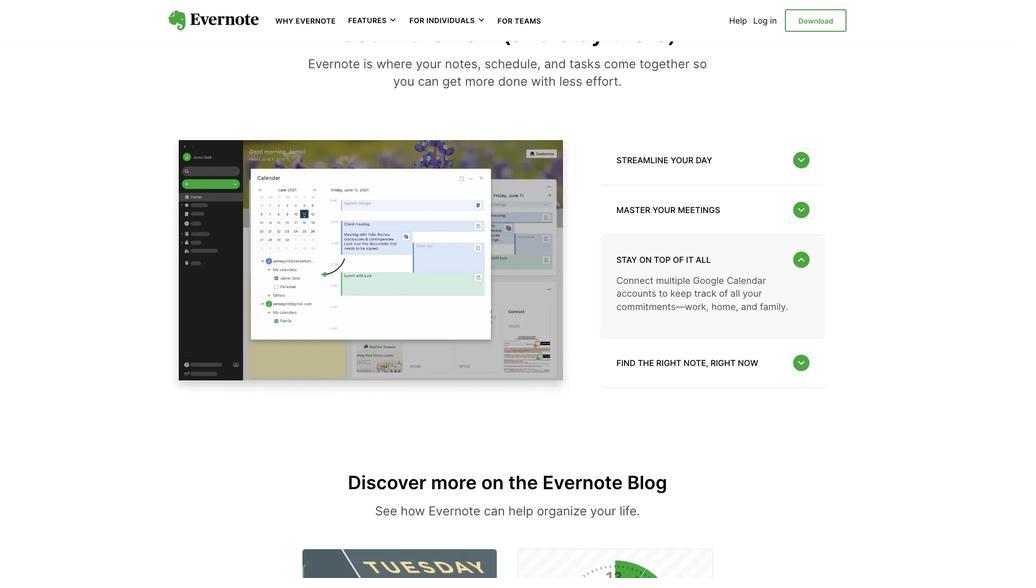 Task type: describe. For each thing, give the bounding box(es) containing it.
0 vertical spatial the
[[408, 20, 444, 47]]

effort.
[[586, 74, 622, 89]]

individuals
[[427, 16, 475, 25]]

flow
[[450, 20, 497, 47]]

together
[[640, 57, 690, 72]]

2 right from the left
[[711, 358, 736, 368]]

discover more on the evernote blog
[[348, 472, 667, 494]]

to
[[659, 288, 668, 299]]

connect
[[617, 276, 654, 286]]

get
[[338, 20, 377, 47]]

stay
[[617, 255, 637, 265]]

master
[[617, 205, 651, 215]]

is
[[364, 57, 373, 72]]

where
[[376, 57, 413, 72]]

discover
[[348, 472, 427, 494]]

why evernote
[[275, 16, 336, 25]]

life.
[[620, 504, 640, 519]]

1 vertical spatial more
[[431, 472, 477, 494]]

why evernote link
[[275, 15, 336, 26]]

master your meetings
[[617, 205, 720, 215]]

in for get
[[383, 20, 403, 47]]

features button
[[348, 15, 397, 26]]

how
[[401, 504, 425, 519]]

organize
[[537, 504, 587, 519]]

now
[[738, 358, 759, 368]]

schedule,
[[485, 57, 541, 72]]

1 horizontal spatial can
[[484, 504, 505, 519]]

notes,
[[445, 57, 481, 72]]

1 vertical spatial the
[[638, 358, 654, 368]]

more inside evernote is where your notes, schedule, and tasks come together so you can get more done with less effort.
[[465, 74, 495, 89]]

evernote inside evernote is where your notes, schedule, and tasks come together so you can get more done with less effort.
[[308, 57, 360, 72]]

download
[[799, 16, 834, 25]]

keep
[[671, 288, 692, 299]]

for for for teams
[[498, 16, 513, 25]]

in for log
[[770, 15, 777, 26]]

for for for individuals
[[410, 16, 425, 25]]

home,
[[712, 301, 739, 312]]

less
[[560, 74, 583, 89]]

streamline your day
[[617, 155, 712, 165]]

evernote inside "link"
[[296, 16, 336, 25]]

connect multiple google calendar accounts to keep track of all your commitments—work, home, and family.
[[617, 276, 789, 312]]

help link
[[730, 15, 747, 26]]

get
[[443, 74, 462, 89]]

streamline
[[617, 155, 669, 165]]

0 horizontal spatial of
[[673, 255, 684, 265]]

it
[[686, 255, 694, 265]]

1 right from the left
[[657, 358, 682, 368]]

for individuals button
[[410, 15, 485, 26]]

evernote up organize
[[543, 472, 623, 494]]

family.
[[760, 301, 789, 312]]

accounts
[[617, 288, 657, 299]]

so
[[693, 57, 707, 72]]

find
[[617, 358, 636, 368]]

note,
[[684, 358, 709, 368]]

log
[[754, 15, 768, 26]]

download link
[[785, 9, 847, 32]]



Task type: vqa. For each thing, say whether or not it's contained in the screenshot.
leftmost 40%
no



Task type: locate. For each thing, give the bounding box(es) containing it.
the up where
[[408, 20, 444, 47]]

the right find
[[638, 358, 654, 368]]

0 horizontal spatial and
[[544, 57, 566, 72]]

1 vertical spatial and
[[741, 301, 758, 312]]

help
[[730, 15, 747, 26]]

for teams
[[498, 16, 541, 25]]

your inside connect multiple google calendar accounts to keep track of all your commitments—work, home, and family.
[[743, 288, 762, 299]]

0 vertical spatial of
[[673, 255, 684, 265]]

0 horizontal spatial the
[[408, 20, 444, 47]]

you
[[393, 74, 415, 89]]

features
[[348, 16, 387, 25]]

of inside connect multiple google calendar accounts to keep track of all your commitments—work, home, and family.
[[719, 288, 728, 299]]

1 horizontal spatial the
[[509, 472, 538, 494]]

of up "home,"
[[719, 288, 728, 299]]

there)
[[610, 20, 677, 47]]

evernote left is
[[308, 57, 360, 72]]

0 vertical spatial can
[[418, 74, 439, 89]]

stay
[[558, 20, 605, 47]]

 image
[[169, 119, 580, 405]]

0 horizontal spatial for
[[410, 16, 425, 25]]

all inside connect multiple google calendar accounts to keep track of all your commitments—work, home, and family.
[[731, 288, 740, 299]]

1 horizontal spatial all
[[731, 288, 740, 299]]

find the right note, right now
[[617, 358, 759, 368]]

multiple
[[656, 276, 691, 286]]

can left "help"
[[484, 504, 505, 519]]

evernote right why
[[296, 16, 336, 25]]

1 horizontal spatial in
[[770, 15, 777, 26]]

the up "help"
[[509, 472, 538, 494]]

all up "home,"
[[731, 288, 740, 299]]

0 horizontal spatial can
[[418, 74, 439, 89]]

0 vertical spatial and
[[544, 57, 566, 72]]

1 horizontal spatial of
[[719, 288, 728, 299]]

log in
[[754, 15, 777, 26]]

google
[[693, 276, 724, 286]]

get in the flow (and stay there)
[[338, 20, 677, 47]]

with
[[531, 74, 556, 89]]

your left the day
[[671, 155, 694, 165]]

0 horizontal spatial right
[[657, 358, 682, 368]]

more
[[465, 74, 495, 89], [431, 472, 477, 494]]

can left get
[[418, 74, 439, 89]]

the
[[408, 20, 444, 47], [638, 358, 654, 368], [509, 472, 538, 494]]

2 vertical spatial the
[[509, 472, 538, 494]]

teams
[[515, 16, 541, 25]]

1 vertical spatial on
[[482, 472, 504, 494]]

come
[[604, 57, 636, 72]]

your left life.
[[591, 504, 616, 519]]

your right master
[[653, 205, 676, 215]]

0 horizontal spatial all
[[696, 255, 711, 265]]

your right where
[[416, 57, 442, 72]]

all right it in the top right of the page
[[696, 255, 711, 265]]

help
[[509, 504, 534, 519]]

see how evernote can help organize your life.
[[375, 504, 640, 519]]

right left note,
[[657, 358, 682, 368]]

for inside 'button'
[[410, 16, 425, 25]]

your inside evernote is where your notes, schedule, and tasks come together so you can get more done with less effort.
[[416, 57, 442, 72]]

track
[[695, 288, 717, 299]]

and right "home,"
[[741, 301, 758, 312]]

1 vertical spatial all
[[731, 288, 740, 299]]

1 horizontal spatial on
[[640, 255, 652, 265]]

evernote right how
[[429, 504, 481, 519]]

in right the log
[[770, 15, 777, 26]]

of
[[673, 255, 684, 265], [719, 288, 728, 299]]

on left "top"
[[640, 255, 652, 265]]

day
[[696, 155, 712, 165]]

commitments—work,
[[617, 301, 709, 312]]

1 horizontal spatial right
[[711, 358, 736, 368]]

in up where
[[383, 20, 403, 47]]

stay on top of it all
[[617, 255, 711, 265]]

right left 'now'
[[711, 358, 736, 368]]

for teams link
[[498, 15, 541, 26]]

0 vertical spatial on
[[640, 255, 652, 265]]

and
[[544, 57, 566, 72], [741, 301, 758, 312]]

0 vertical spatial more
[[465, 74, 495, 89]]

log in link
[[754, 15, 777, 26]]

(and
[[502, 20, 552, 47]]

and inside connect multiple google calendar accounts to keep track of all your commitments—work, home, and family.
[[741, 301, 758, 312]]

on
[[640, 255, 652, 265], [482, 472, 504, 494]]

0 horizontal spatial in
[[383, 20, 403, 47]]

evernote
[[296, 16, 336, 25], [308, 57, 360, 72], [543, 472, 623, 494], [429, 504, 481, 519]]

1 vertical spatial can
[[484, 504, 505, 519]]

can
[[418, 74, 439, 89], [484, 504, 505, 519]]

for individuals
[[410, 16, 475, 25]]

and up the with
[[544, 57, 566, 72]]

tasks
[[570, 57, 601, 72]]

all
[[696, 255, 711, 265], [731, 288, 740, 299]]

done
[[498, 74, 528, 89]]

and inside evernote is where your notes, schedule, and tasks come together so you can get more done with less effort.
[[544, 57, 566, 72]]

meetings
[[678, 205, 720, 215]]

right
[[657, 358, 682, 368], [711, 358, 736, 368]]

on up see how evernote can help organize your life.
[[482, 472, 504, 494]]

0 horizontal spatial on
[[482, 472, 504, 494]]

can inside evernote is where your notes, schedule, and tasks come together so you can get more done with less effort.
[[418, 74, 439, 89]]

for
[[410, 16, 425, 25], [498, 16, 513, 25]]

of left it in the top right of the page
[[673, 255, 684, 265]]

evernote logo image
[[169, 10, 259, 31]]

0 vertical spatial all
[[696, 255, 711, 265]]

for left the teams
[[498, 16, 513, 25]]

top
[[654, 255, 671, 265]]

2 horizontal spatial the
[[638, 358, 654, 368]]

blog
[[628, 472, 667, 494]]

your down calendar
[[743, 288, 762, 299]]

for left individuals
[[410, 16, 425, 25]]

calendar
[[727, 276, 766, 286]]

evernote is where your notes, schedule, and tasks come together so you can get more done with less effort.
[[308, 57, 707, 89]]

your
[[416, 57, 442, 72], [671, 155, 694, 165], [653, 205, 676, 215], [743, 288, 762, 299], [591, 504, 616, 519]]

see
[[375, 504, 397, 519]]

1 vertical spatial of
[[719, 288, 728, 299]]

1 horizontal spatial and
[[741, 301, 758, 312]]

why
[[275, 16, 294, 25]]

in
[[770, 15, 777, 26], [383, 20, 403, 47]]

1 horizontal spatial for
[[498, 16, 513, 25]]



